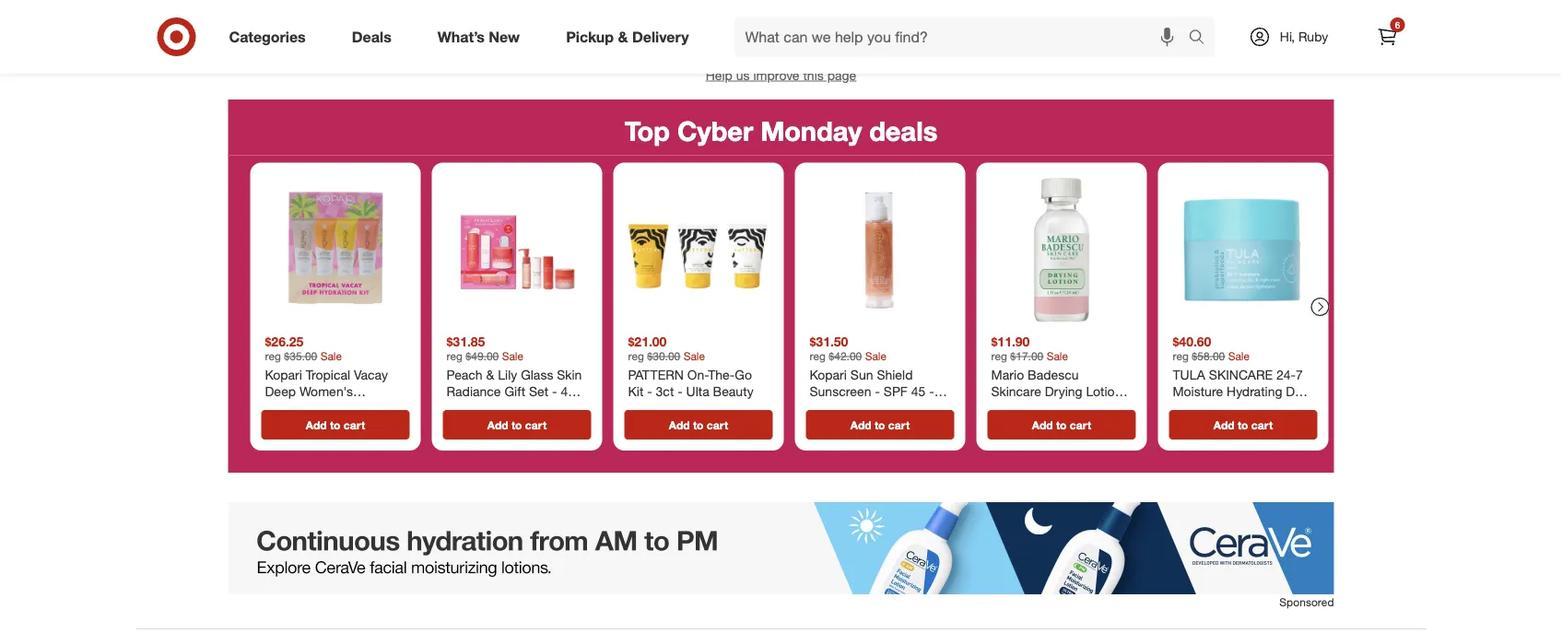 Task type: describe. For each thing, give the bounding box(es) containing it.
the-
[[708, 367, 735, 383]]

rose
[[810, 399, 840, 415]]

- right "lotion"
[[1126, 383, 1131, 399]]

radiance
[[447, 383, 501, 399]]

to for $11.90
[[1056, 418, 1067, 432]]

$11.90
[[992, 333, 1030, 349]]

add to cart for $26.25
[[306, 418, 365, 432]]

$26.25 reg $35.00 sale
[[265, 333, 342, 363]]

- right oz
[[1030, 399, 1035, 415]]

reg for $11.90
[[992, 349, 1008, 363]]

- left 5oz
[[874, 399, 879, 415]]

search button
[[1181, 17, 1225, 61]]

this
[[803, 67, 824, 83]]

categories link
[[213, 17, 329, 57]]

$30.00
[[648, 349, 681, 363]]

3ct
[[656, 383, 674, 399]]

drying
[[1045, 383, 1083, 399]]

$58.00
[[1192, 349, 1226, 363]]

kit
[[628, 383, 644, 399]]

add for $40.60
[[1214, 418, 1235, 432]]

$31.50 reg $42.00 sale kopari sun shield sunscreen - spf 45 - rose gold - 5oz
[[810, 333, 935, 415]]

set
[[529, 383, 549, 399]]

$42.00
[[829, 349, 862, 363]]

6 link
[[1368, 17, 1408, 57]]

add to cart button for $31.50
[[806, 410, 955, 440]]

reg for $31.50
[[810, 349, 826, 363]]

beauty inside $21.00 reg $30.00 sale pattern on-the-go kit - 3ct - ulta beauty
[[713, 383, 754, 399]]

hi,
[[1280, 29, 1295, 45]]

delivery
[[632, 28, 689, 46]]

- right 45
[[930, 383, 935, 399]]

cart for pattern on-the-go kit - 3ct - ulta beauty
[[707, 418, 729, 432]]

new
[[489, 28, 520, 46]]

kopari sun shield sunscreen - spf 45 - rose gold - 5oz image
[[803, 170, 958, 326]]

add to cart button for $31.85
[[443, 410, 591, 440]]

mario
[[992, 367, 1024, 383]]

us
[[736, 67, 750, 83]]

categories
[[229, 28, 306, 46]]

badescu
[[1028, 367, 1079, 383]]

$31.50
[[810, 333, 849, 349]]

kopari tropical vacay deep women's hydration gift set - 4pc - ulta beauty image
[[258, 170, 413, 326]]

on-
[[688, 367, 708, 383]]

to for $26.25
[[330, 418, 341, 432]]

- right kit
[[647, 383, 652, 399]]

$35.00
[[284, 349, 317, 363]]

to for $31.50
[[875, 418, 885, 432]]

sale for $26.25
[[320, 349, 342, 363]]

& inside $31.85 reg $49.00 sale peach & lily glass skin radiance gift set - 4pc - ulta beauty
[[486, 367, 495, 383]]

reg for $26.25
[[265, 349, 281, 363]]

page
[[828, 67, 857, 83]]

sun
[[851, 367, 874, 383]]

- right set
[[552, 383, 557, 399]]

to for $40.60
[[1238, 418, 1249, 432]]

fl
[[1002, 399, 1009, 415]]

clear all filters
[[735, 30, 828, 47]]

search
[[1181, 30, 1225, 48]]

$31.85 reg $49.00 sale peach & lily glass skin radiance gift set - 4pc - ulta beauty
[[447, 333, 583, 415]]

help us improve this page button
[[706, 66, 857, 84]]

deals
[[352, 28, 392, 46]]

skincare
[[992, 383, 1042, 399]]

reg for $40.60
[[1173, 349, 1189, 363]]

add to cart for $11.90
[[1032, 418, 1092, 432]]

beauty inside $31.85 reg $49.00 sale peach & lily glass skin radiance gift set - 4pc - ulta beauty
[[482, 399, 523, 415]]

top
[[625, 115, 670, 147]]

help us improve this page
[[706, 67, 857, 83]]

add for $31.85
[[488, 418, 509, 432]]

$49.00
[[466, 349, 499, 363]]

$40.60
[[1173, 333, 1212, 349]]

what's
[[438, 28, 485, 46]]

0 vertical spatial &
[[618, 28, 628, 46]]

$21.00 reg $30.00 sale pattern on-the-go kit - 3ct - ulta beauty
[[628, 333, 754, 399]]

spf
[[884, 383, 908, 399]]

what's new link
[[422, 17, 543, 57]]

oz
[[1013, 399, 1026, 415]]

sunscreen
[[810, 383, 872, 399]]

$11.90 reg $17.00 sale mario badescu skincare drying lotion - 1 fl oz - ulta beauty
[[992, 333, 1131, 415]]

$31.85
[[447, 333, 485, 349]]

peach
[[447, 367, 483, 383]]



Task type: locate. For each thing, give the bounding box(es) containing it.
to down 5oz
[[875, 418, 885, 432]]

reg left the $35.00
[[265, 349, 281, 363]]

ruby
[[1299, 29, 1329, 45]]

to down the $26.25 reg $35.00 sale
[[330, 418, 341, 432]]

add to cart down drying
[[1032, 418, 1092, 432]]

4 add to cart from the left
[[851, 418, 910, 432]]

gold
[[843, 399, 871, 415]]

add to cart button for $40.60
[[1169, 410, 1318, 440]]

add to cart button down the $35.00
[[261, 410, 410, 440]]

ulta down peach
[[455, 399, 478, 415]]

6 reg from the left
[[1173, 349, 1189, 363]]

5 cart from the left
[[1070, 418, 1092, 432]]

sale up on-
[[684, 349, 705, 363]]

ulta inside $21.00 reg $30.00 sale pattern on-the-go kit - 3ct - ulta beauty
[[686, 383, 710, 399]]

reg up mario
[[992, 349, 1008, 363]]

add to cart button down "gift"
[[443, 410, 591, 440]]

3 reg from the left
[[628, 349, 644, 363]]

add down drying
[[1032, 418, 1053, 432]]

cart for mario badescu skincare drying lotion - 1 fl oz - ulta beauty
[[1070, 418, 1092, 432]]

reg left $58.00
[[1173, 349, 1189, 363]]

reg inside $11.90 reg $17.00 sale mario badescu skincare drying lotion - 1 fl oz - ulta beauty
[[992, 349, 1008, 363]]

0 horizontal spatial ulta
[[455, 399, 478, 415]]

to down on-
[[693, 418, 704, 432]]

add for $11.90
[[1032, 418, 1053, 432]]

1 vertical spatial &
[[486, 367, 495, 383]]

reg
[[265, 349, 281, 363], [447, 349, 463, 363], [628, 349, 644, 363], [810, 349, 826, 363], [992, 349, 1008, 363], [1173, 349, 1189, 363]]

45
[[912, 383, 926, 399]]

4pc
[[561, 383, 583, 399]]

3 cart from the left
[[707, 418, 729, 432]]

reg inside $40.60 reg $58.00 sale
[[1173, 349, 1189, 363]]

cart for peach & lily glass skin radiance gift set - 4pc - ulta beauty
[[525, 418, 547, 432]]

top cyber monday deals
[[625, 115, 938, 147]]

reg inside $31.50 reg $42.00 sale kopari sun shield sunscreen - spf 45 - rose gold - 5oz
[[810, 349, 826, 363]]

reg up pattern
[[628, 349, 644, 363]]

add down "gift"
[[488, 418, 509, 432]]

& left lily
[[486, 367, 495, 383]]

shield
[[877, 367, 913, 383]]

sale up lily
[[502, 349, 524, 363]]

cyber
[[678, 115, 754, 147]]

add to cart button down 3ct
[[625, 410, 773, 440]]

add to cart down 5oz
[[851, 418, 910, 432]]

add for $31.50
[[851, 418, 872, 432]]

& right pickup
[[618, 28, 628, 46]]

kopari
[[810, 367, 847, 383]]

&
[[618, 28, 628, 46], [486, 367, 495, 383]]

sale inside $31.85 reg $49.00 sale peach & lily glass skin radiance gift set - 4pc - ulta beauty
[[502, 349, 524, 363]]

$17.00
[[1011, 349, 1044, 363]]

reg inside the $26.25 reg $35.00 sale
[[265, 349, 281, 363]]

pickup & delivery link
[[551, 17, 712, 57]]

5 add to cart button from the left
[[988, 410, 1136, 440]]

carousel region
[[228, 100, 1335, 488]]

3 add to cart from the left
[[669, 418, 729, 432]]

2 to from the left
[[512, 418, 522, 432]]

1 to from the left
[[330, 418, 341, 432]]

add to cart button for $26.25
[[261, 410, 410, 440]]

peach & lily glass skin radiance gift set - 4pc - ulta beauty image
[[439, 170, 595, 326]]

sponsored
[[1280, 596, 1335, 609]]

sale inside $21.00 reg $30.00 sale pattern on-the-go kit - 3ct - ulta beauty
[[684, 349, 705, 363]]

hi, ruby
[[1280, 29, 1329, 45]]

$21.00
[[628, 333, 667, 349]]

mario badescu skincare drying lotion - 1 fl oz - ulta beauty image
[[984, 170, 1140, 326]]

add to cart button for $11.90
[[988, 410, 1136, 440]]

- right 3ct
[[678, 383, 683, 399]]

1 add to cart button from the left
[[261, 410, 410, 440]]

reg for $31.85
[[447, 349, 463, 363]]

1 add from the left
[[306, 418, 327, 432]]

$26.25
[[265, 333, 304, 349]]

add to cart for $31.50
[[851, 418, 910, 432]]

4 to from the left
[[875, 418, 885, 432]]

lily
[[498, 367, 517, 383]]

3 add to cart button from the left
[[625, 410, 773, 440]]

sale up the sun
[[865, 349, 887, 363]]

reg for $21.00
[[628, 349, 644, 363]]

add to cart down $58.00
[[1214, 418, 1273, 432]]

add to cart for $40.60
[[1214, 418, 1273, 432]]

4 add from the left
[[851, 418, 872, 432]]

add to cart button down spf at the right bottom
[[806, 410, 955, 440]]

- left spf at the right bottom
[[875, 383, 880, 399]]

5oz
[[883, 399, 904, 415]]

2 add from the left
[[488, 418, 509, 432]]

clear
[[735, 30, 769, 47]]

monday
[[761, 115, 862, 147]]

6 sale from the left
[[1229, 349, 1250, 363]]

improve
[[754, 67, 800, 83]]

glass
[[521, 367, 554, 383]]

to for $21.00
[[693, 418, 704, 432]]

sale for $40.60
[[1229, 349, 1250, 363]]

What can we help you find? suggestions appear below search field
[[734, 17, 1193, 57]]

reg inside $31.85 reg $49.00 sale peach & lily glass skin radiance gift set - 4pc - ulta beauty
[[447, 349, 463, 363]]

beauty inside $11.90 reg $17.00 sale mario badescu skincare drying lotion - 1 fl oz - ulta beauty
[[1065, 399, 1106, 415]]

6
[[1396, 19, 1401, 30]]

4 sale from the left
[[865, 349, 887, 363]]

reg inside $21.00 reg $30.00 sale pattern on-the-go kit - 3ct - ulta beauty
[[628, 349, 644, 363]]

5 to from the left
[[1056, 418, 1067, 432]]

- down peach
[[447, 399, 452, 415]]

0 horizontal spatial &
[[486, 367, 495, 383]]

sale for $21.00
[[684, 349, 705, 363]]

what's new
[[438, 28, 520, 46]]

lotion
[[1087, 383, 1122, 399]]

2 cart from the left
[[525, 418, 547, 432]]

sale for $31.50
[[865, 349, 887, 363]]

6 add to cart from the left
[[1214, 418, 1273, 432]]

add to cart down the $35.00
[[306, 418, 365, 432]]

3 to from the left
[[693, 418, 704, 432]]

sale
[[320, 349, 342, 363], [502, 349, 524, 363], [684, 349, 705, 363], [865, 349, 887, 363], [1047, 349, 1069, 363], [1229, 349, 1250, 363]]

skin
[[557, 367, 582, 383]]

pattern
[[628, 367, 684, 383]]

6 add from the left
[[1214, 418, 1235, 432]]

add to cart button down drying
[[988, 410, 1136, 440]]

add down the $35.00
[[306, 418, 327, 432]]

add to cart down "gift"
[[488, 418, 547, 432]]

5 add from the left
[[1032, 418, 1053, 432]]

sale for $31.85
[[502, 349, 524, 363]]

sale for $11.90
[[1047, 349, 1069, 363]]

add for $21.00
[[669, 418, 690, 432]]

add for $26.25
[[306, 418, 327, 432]]

ulta right oz
[[1038, 399, 1061, 415]]

1 cart from the left
[[344, 418, 365, 432]]

4 reg from the left
[[810, 349, 826, 363]]

-
[[552, 383, 557, 399], [647, 383, 652, 399], [678, 383, 683, 399], [875, 383, 880, 399], [930, 383, 935, 399], [1126, 383, 1131, 399], [447, 399, 452, 415], [874, 399, 879, 415], [1030, 399, 1035, 415]]

add to cart button down $58.00
[[1169, 410, 1318, 440]]

add down 'gold'
[[851, 418, 872, 432]]

tula skincare 24-7 moisture hydrating day & night cream - 1.5oz - ulta beauty image
[[1166, 170, 1322, 326]]

pickup
[[566, 28, 614, 46]]

2 horizontal spatial beauty
[[1065, 399, 1106, 415]]

pattern on-the-go kit - 3ct - ulta beauty image
[[621, 170, 777, 326]]

add to cart for $31.85
[[488, 418, 547, 432]]

add down 3ct
[[669, 418, 690, 432]]

2 reg from the left
[[447, 349, 463, 363]]

sale inside $11.90 reg $17.00 sale mario badescu skincare drying lotion - 1 fl oz - ulta beauty
[[1047, 349, 1069, 363]]

1 horizontal spatial ulta
[[686, 383, 710, 399]]

beauty down badescu
[[1065, 399, 1106, 415]]

0 horizontal spatial beauty
[[482, 399, 523, 415]]

6 to from the left
[[1238, 418, 1249, 432]]

sale right $58.00
[[1229, 349, 1250, 363]]

to down drying
[[1056, 418, 1067, 432]]

add down $58.00
[[1214, 418, 1235, 432]]

1
[[992, 399, 999, 415]]

2 add to cart from the left
[[488, 418, 547, 432]]

sale inside $40.60 reg $58.00 sale
[[1229, 349, 1250, 363]]

help
[[706, 67, 733, 83]]

ulta
[[686, 383, 710, 399], [455, 399, 478, 415], [1038, 399, 1061, 415]]

sale inside the $26.25 reg $35.00 sale
[[320, 349, 342, 363]]

sale up badescu
[[1047, 349, 1069, 363]]

2 horizontal spatial ulta
[[1038, 399, 1061, 415]]

1 horizontal spatial beauty
[[713, 383, 754, 399]]

deals
[[870, 115, 938, 147]]

beauty
[[713, 383, 754, 399], [482, 399, 523, 415], [1065, 399, 1106, 415]]

add to cart button
[[261, 410, 410, 440], [443, 410, 591, 440], [625, 410, 773, 440], [806, 410, 955, 440], [988, 410, 1136, 440], [1169, 410, 1318, 440]]

4 add to cart button from the left
[[806, 410, 955, 440]]

filters
[[792, 30, 828, 47]]

beauty down lily
[[482, 399, 523, 415]]

5 sale from the left
[[1047, 349, 1069, 363]]

5 add to cart from the left
[[1032, 418, 1092, 432]]

1 reg from the left
[[265, 349, 281, 363]]

beauty right on-
[[713, 383, 754, 399]]

3 add from the left
[[669, 418, 690, 432]]

1 add to cart from the left
[[306, 418, 365, 432]]

2 sale from the left
[[502, 349, 524, 363]]

ulta inside $31.85 reg $49.00 sale peach & lily glass skin radiance gift set - 4pc - ulta beauty
[[455, 399, 478, 415]]

gift
[[505, 383, 526, 399]]

to down "gift"
[[512, 418, 522, 432]]

all
[[774, 30, 788, 47]]

3 sale from the left
[[684, 349, 705, 363]]

6 add to cart button from the left
[[1169, 410, 1318, 440]]

reg up peach
[[447, 349, 463, 363]]

to down $40.60 reg $58.00 sale on the bottom of page
[[1238, 418, 1249, 432]]

sale right the $35.00
[[320, 349, 342, 363]]

$40.60 reg $58.00 sale
[[1173, 333, 1250, 363]]

to for $31.85
[[512, 418, 522, 432]]

clear all filters button
[[735, 28, 828, 49]]

cart
[[344, 418, 365, 432], [525, 418, 547, 432], [707, 418, 729, 432], [889, 418, 910, 432], [1070, 418, 1092, 432], [1252, 418, 1273, 432]]

5 reg from the left
[[992, 349, 1008, 363]]

2 add to cart button from the left
[[443, 410, 591, 440]]

add to cart down 3ct
[[669, 418, 729, 432]]

ulta inside $11.90 reg $17.00 sale mario badescu skincare drying lotion - 1 fl oz - ulta beauty
[[1038, 399, 1061, 415]]

add
[[306, 418, 327, 432], [488, 418, 509, 432], [669, 418, 690, 432], [851, 418, 872, 432], [1032, 418, 1053, 432], [1214, 418, 1235, 432]]

add to cart button for $21.00
[[625, 410, 773, 440]]

reg up kopari
[[810, 349, 826, 363]]

pickup & delivery
[[566, 28, 689, 46]]

go
[[735, 367, 752, 383]]

1 sale from the left
[[320, 349, 342, 363]]

advertisement region
[[228, 502, 1335, 595]]

to
[[330, 418, 341, 432], [512, 418, 522, 432], [693, 418, 704, 432], [875, 418, 885, 432], [1056, 418, 1067, 432], [1238, 418, 1249, 432]]

4 cart from the left
[[889, 418, 910, 432]]

deals link
[[336, 17, 415, 57]]

6 cart from the left
[[1252, 418, 1273, 432]]

1 horizontal spatial &
[[618, 28, 628, 46]]

add to cart
[[306, 418, 365, 432], [488, 418, 547, 432], [669, 418, 729, 432], [851, 418, 910, 432], [1032, 418, 1092, 432], [1214, 418, 1273, 432]]

sale inside $31.50 reg $42.00 sale kopari sun shield sunscreen - spf 45 - rose gold - 5oz
[[865, 349, 887, 363]]

add to cart for $21.00
[[669, 418, 729, 432]]

cart for kopari sun shield sunscreen - spf 45 - rose gold - 5oz
[[889, 418, 910, 432]]

ulta right 3ct
[[686, 383, 710, 399]]



Task type: vqa. For each thing, say whether or not it's contained in the screenshot.
Shop similar items button associated with Apples
no



